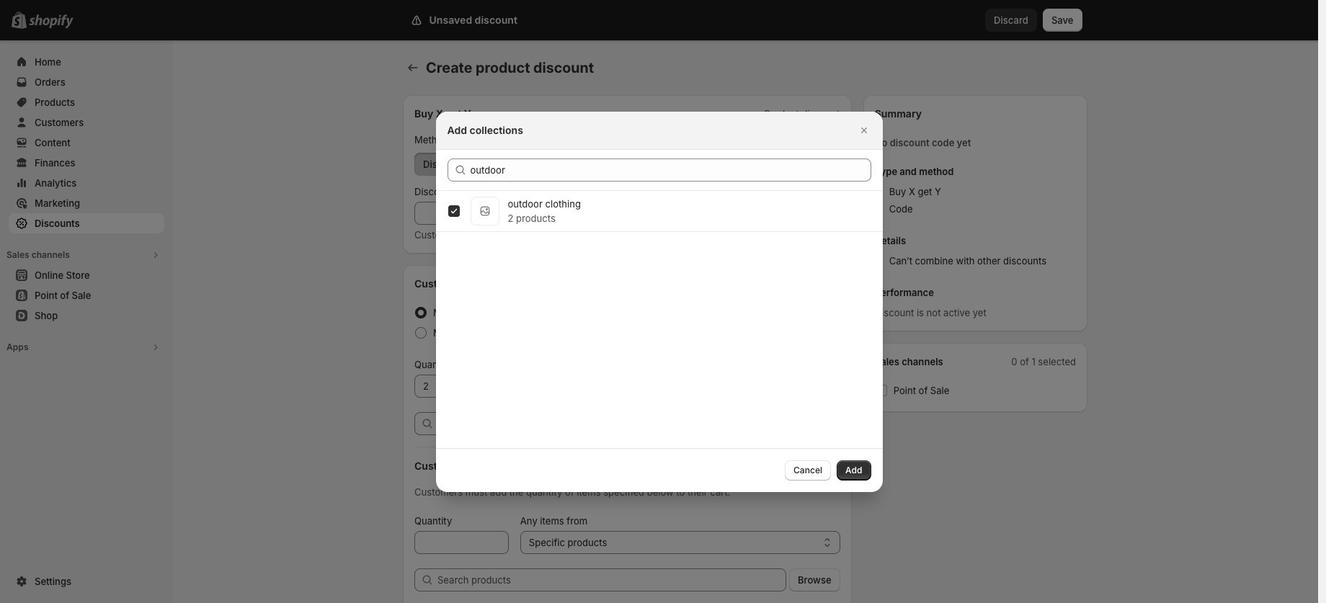 Task type: locate. For each thing, give the bounding box(es) containing it.
dialog
[[0, 111, 1318, 492]]

shopify image
[[29, 14, 74, 29]]

Search collections text field
[[470, 158, 871, 181]]



Task type: vqa. For each thing, say whether or not it's contained in the screenshot.
dialog
yes



